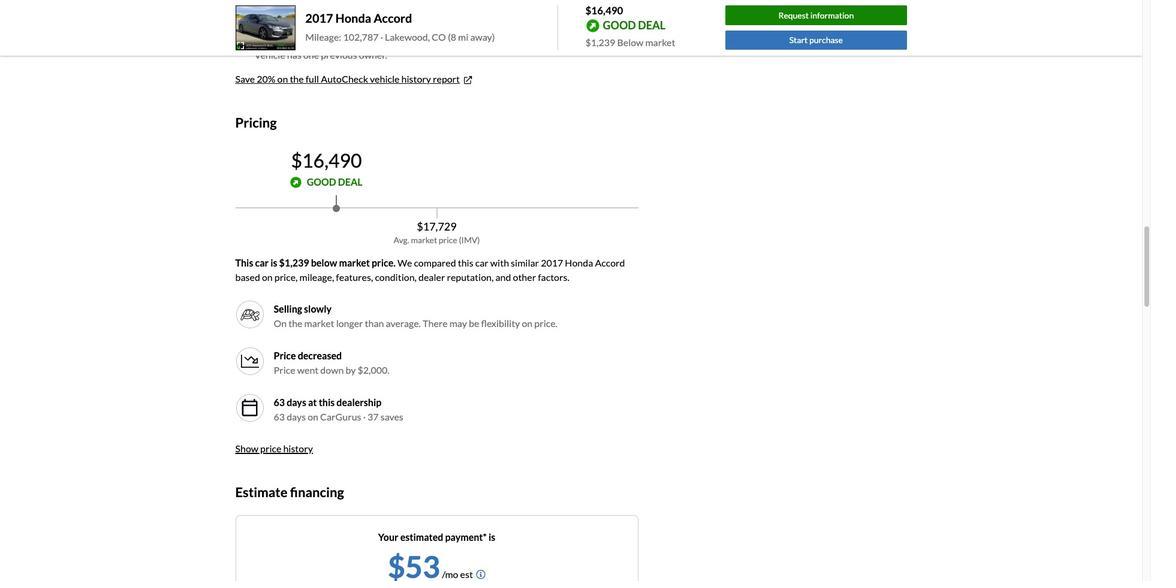 Task type: locate. For each thing, give the bounding box(es) containing it.
car
[[255, 257, 269, 269], [475, 257, 489, 269]]

price right show
[[260, 443, 282, 455]]

$1,239 down the good
[[586, 36, 616, 48]]

0 horizontal spatial 2017
[[306, 11, 333, 25]]

price decreased image
[[235, 347, 264, 376], [240, 352, 259, 371]]

the for full
[[290, 73, 304, 84]]

· inside 63 days at this dealership 63 days on cargurus · 37 saves
[[363, 412, 366, 423]]

1 vertical spatial history
[[283, 443, 313, 455]]

market down $17,729
[[411, 235, 437, 245]]

saves
[[381, 412, 404, 423]]

honda
[[336, 11, 371, 25], [565, 257, 593, 269]]

1 vertical spatial price
[[274, 365, 296, 376]]

honda up "102,787"
[[336, 11, 371, 25]]

the left full
[[290, 73, 304, 84]]

0 horizontal spatial previous
[[262, 35, 299, 46]]

estimate financing
[[235, 485, 344, 501]]

20%
[[257, 73, 276, 84]]

$16,490
[[586, 4, 624, 17], [291, 149, 362, 172]]

on down at
[[308, 412, 319, 423]]

price.
[[372, 257, 396, 269], [535, 318, 558, 329]]

flexibility
[[481, 318, 520, 329]]

1 vertical spatial the
[[289, 318, 303, 329]]

price down on
[[274, 350, 296, 362]]

payment*
[[445, 532, 487, 543]]

· up owner.
[[381, 31, 383, 43]]

price. right flexibility
[[535, 318, 558, 329]]

1 vertical spatial previous
[[321, 49, 357, 60]]

one
[[303, 49, 319, 60]]

1 vertical spatial price
[[260, 443, 282, 455]]

on
[[277, 73, 288, 84], [262, 272, 273, 283], [522, 318, 533, 329], [308, 412, 319, 423]]

dealer
[[419, 272, 445, 283]]

$1,239
[[586, 36, 616, 48], [279, 257, 309, 269]]

on inside 63 days at this dealership 63 days on cargurus · 37 saves
[[308, 412, 319, 423]]

2017
[[306, 11, 333, 25], [541, 257, 563, 269]]

2017 up the factors.
[[541, 257, 563, 269]]

history left report
[[402, 73, 431, 84]]

1 horizontal spatial accord
[[595, 257, 625, 269]]

deal
[[338, 176, 363, 188]]

on right 20% at the left of page
[[277, 73, 288, 84]]

1 vertical spatial days
[[287, 412, 306, 423]]

0 horizontal spatial car
[[255, 257, 269, 269]]

honda inside 'we compared this car with similar 2017 honda accord based on price, mileage, features, condition, dealer reputation, and other factors.'
[[565, 257, 593, 269]]

save
[[235, 73, 255, 84]]

$1,239 up the price,
[[279, 257, 309, 269]]

this up the reputation,
[[458, 257, 474, 269]]

1 vertical spatial this
[[319, 397, 335, 409]]

is right payment*
[[489, 532, 496, 543]]

1 vertical spatial $16,490
[[291, 149, 362, 172]]

days up show price history link
[[287, 412, 306, 423]]

save 20% on the full autocheck vehicle history report
[[235, 73, 460, 84]]

start purchase
[[790, 35, 843, 45]]

0 horizontal spatial price.
[[372, 257, 396, 269]]

market inside selling slowly on the market longer than average. there may be flexibility on price.
[[304, 318, 334, 329]]

1 horizontal spatial ·
[[381, 31, 383, 43]]

1 horizontal spatial $16,490
[[586, 4, 624, 17]]

63 left at
[[274, 397, 285, 409]]

show price history
[[235, 443, 313, 455]]

is up the price,
[[271, 257, 277, 269]]

1 horizontal spatial history
[[402, 73, 431, 84]]

vehicle
[[370, 73, 400, 84]]

good deal image
[[291, 177, 302, 188]]

accord inside 2017 honda accord mileage: 102,787 · lakewood, co (8 mi away)
[[374, 11, 412, 25]]

selling slowly image
[[235, 301, 264, 329], [240, 305, 259, 325]]

car left with
[[475, 257, 489, 269]]

accord inside 'we compared this car with similar 2017 honda accord based on price, mileage, features, condition, dealer reputation, and other factors.'
[[595, 257, 625, 269]]

market down slowly
[[304, 318, 334, 329]]

2 vdpcheck image from the top
[[235, 35, 247, 46]]

vdpcheck image for no accidents or damage reported.
[[235, 0, 247, 8]]

1
[[254, 35, 260, 46]]

honda up the factors.
[[565, 257, 593, 269]]

2 price from the top
[[274, 365, 296, 376]]

2017 up mileage:
[[306, 11, 333, 25]]

$16,490 up good
[[291, 149, 362, 172]]

0 vertical spatial price
[[439, 235, 458, 245]]

this inside 'we compared this car with similar 2017 honda accord based on price, mileage, features, condition, dealer reputation, and other factors.'
[[458, 257, 474, 269]]

0 horizontal spatial $1,239
[[279, 257, 309, 269]]

0 vertical spatial the
[[290, 73, 304, 84]]

history
[[402, 73, 431, 84], [283, 443, 313, 455]]

1 63 from the top
[[274, 397, 285, 409]]

1 horizontal spatial this
[[458, 257, 474, 269]]

on left the price,
[[262, 272, 273, 283]]

average.
[[386, 318, 421, 329]]

0 horizontal spatial honda
[[336, 11, 371, 25]]

price down $17,729
[[439, 235, 458, 245]]

0 vertical spatial 63
[[274, 397, 285, 409]]

1 vertical spatial 2017
[[541, 257, 563, 269]]

0 vertical spatial price
[[274, 350, 296, 362]]

this
[[458, 257, 474, 269], [319, 397, 335, 409]]

1 horizontal spatial price
[[439, 235, 458, 245]]

request information button
[[726, 6, 907, 25]]

good deal
[[307, 176, 363, 188]]

1 horizontal spatial is
[[489, 532, 496, 543]]

autocheck
[[321, 73, 368, 84]]

0 vertical spatial history
[[402, 73, 431, 84]]

1 horizontal spatial car
[[475, 257, 489, 269]]

days
[[287, 397, 306, 409], [287, 412, 306, 423]]

days left at
[[287, 397, 306, 409]]

we
[[398, 257, 412, 269]]

0 horizontal spatial ·
[[363, 412, 366, 423]]

1 vertical spatial vdpcheck image
[[235, 35, 247, 46]]

the right on
[[289, 318, 303, 329]]

0 vertical spatial ·
[[381, 31, 383, 43]]

1 horizontal spatial honda
[[565, 257, 593, 269]]

1 vertical spatial ·
[[363, 412, 366, 423]]

vehicle has one previous owner.
[[255, 49, 387, 60]]

price. up "condition,"
[[372, 257, 396, 269]]

car right this
[[255, 257, 269, 269]]

market
[[646, 36, 676, 48], [411, 235, 437, 245], [339, 257, 370, 269], [304, 318, 334, 329]]

0 vertical spatial is
[[271, 257, 277, 269]]

mi
[[458, 31, 469, 43]]

0 horizontal spatial $16,490
[[291, 149, 362, 172]]

report
[[433, 73, 460, 84]]

2017 inside 'we compared this car with similar 2017 honda accord based on price, mileage, features, condition, dealer reputation, and other factors.'
[[541, 257, 563, 269]]

accidents
[[269, 11, 309, 22]]

0 horizontal spatial this
[[319, 397, 335, 409]]

0 vertical spatial days
[[287, 397, 306, 409]]

good
[[603, 18, 636, 32]]

0 vertical spatial accord
[[374, 11, 412, 25]]

63 days at this dealership image
[[235, 394, 264, 423], [240, 399, 259, 418]]

price inside $17,729 avg. market price (imv)
[[439, 235, 458, 245]]

condition,
[[375, 272, 417, 283]]

1 horizontal spatial previous
[[321, 49, 357, 60]]

vdpcheck image for vehicle has one previous owner.
[[235, 35, 247, 46]]

63 up show price history
[[274, 412, 285, 423]]

owner
[[301, 35, 328, 46]]

dealership
[[337, 397, 382, 409]]

accord
[[374, 11, 412, 25], [595, 257, 625, 269]]

1 horizontal spatial 2017
[[541, 257, 563, 269]]

cargurus
[[320, 412, 361, 423]]

est
[[460, 569, 473, 580]]

co
[[432, 31, 446, 43]]

information
[[811, 10, 854, 20]]

by
[[346, 365, 356, 376]]

0 horizontal spatial price
[[260, 443, 282, 455]]

estimate
[[235, 485, 288, 501]]

on right flexibility
[[522, 318, 533, 329]]

0 vertical spatial honda
[[336, 11, 371, 25]]

0 vertical spatial $16,490
[[586, 4, 624, 17]]

0 vertical spatial 2017
[[306, 11, 333, 25]]

no
[[255, 11, 267, 22]]

1 vdpcheck image from the top
[[235, 0, 247, 8]]

0 vertical spatial $1,239
[[586, 36, 616, 48]]

your
[[378, 532, 399, 543]]

save 20% on the full autocheck vehicle history report image
[[463, 74, 474, 86]]

features,
[[336, 272, 373, 283]]

other
[[513, 272, 536, 283]]

previous up vehicle at the top left of the page
[[262, 35, 299, 46]]

0 horizontal spatial accord
[[374, 11, 412, 25]]

vdpcheck image
[[235, 0, 247, 8], [235, 35, 247, 46]]

2 car from the left
[[475, 257, 489, 269]]

· left 37
[[363, 412, 366, 423]]

price left the went
[[274, 365, 296, 376]]

1 vertical spatial accord
[[595, 257, 625, 269]]

price
[[439, 235, 458, 245], [260, 443, 282, 455]]

0 horizontal spatial is
[[271, 257, 277, 269]]

1 horizontal spatial price.
[[535, 318, 558, 329]]

/mo
[[442, 569, 459, 580]]

(imv)
[[459, 235, 480, 245]]

based
[[235, 272, 260, 283]]

63
[[274, 397, 285, 409], [274, 412, 285, 423]]

financing
[[290, 485, 344, 501]]

2 days from the top
[[287, 412, 306, 423]]

history up estimate financing
[[283, 443, 313, 455]]

save 20% on the full autocheck vehicle history report link
[[235, 73, 474, 86]]

1 vertical spatial honda
[[565, 257, 593, 269]]

factors.
[[538, 272, 570, 283]]

estimated
[[400, 532, 444, 543]]

the inside selling slowly on the market longer than average. there may be flexibility on price.
[[289, 318, 303, 329]]

·
[[381, 31, 383, 43], [363, 412, 366, 423]]

1 vertical spatial 63
[[274, 412, 285, 423]]

market down deal
[[646, 36, 676, 48]]

pricing
[[235, 114, 277, 131]]

this right at
[[319, 397, 335, 409]]

0 vertical spatial vdpcheck image
[[235, 0, 247, 8]]

0 vertical spatial this
[[458, 257, 474, 269]]

similar
[[511, 257, 539, 269]]

your estimated payment* is
[[378, 532, 496, 543]]

$16,490 up the good
[[586, 4, 624, 17]]

previous down mileage:
[[321, 49, 357, 60]]

is
[[271, 257, 277, 269], [489, 532, 496, 543]]

1 vertical spatial price.
[[535, 318, 558, 329]]



Task type: describe. For each thing, give the bounding box(es) containing it.
may
[[450, 318, 467, 329]]

market inside $17,729 avg. market price (imv)
[[411, 235, 437, 245]]

0 vertical spatial price.
[[372, 257, 396, 269]]

reputation,
[[447, 272, 494, 283]]

$17,729 avg. market price (imv)
[[394, 220, 480, 245]]

info circle image
[[476, 570, 486, 580]]

compared
[[414, 257, 456, 269]]

on inside 'we compared this car with similar 2017 honda accord based on price, mileage, features, condition, dealer reputation, and other factors.'
[[262, 272, 273, 283]]

1 vertical spatial $1,239
[[279, 257, 309, 269]]

price decreased price went down by $2,000.
[[274, 350, 390, 376]]

on inside selling slowly on the market longer than average. there may be flexibility on price.
[[522, 318, 533, 329]]

$2,000.
[[358, 365, 390, 376]]

damage
[[322, 11, 355, 22]]

price. inside selling slowly on the market longer than average. there may be flexibility on price.
[[535, 318, 558, 329]]

request
[[779, 10, 809, 20]]

this
[[235, 257, 253, 269]]

decreased
[[298, 350, 342, 362]]

away)
[[471, 31, 495, 43]]

63 days at this dealership 63 days on cargurus · 37 saves
[[274, 397, 404, 423]]

there
[[423, 318, 448, 329]]

$16,490 for $1,239
[[586, 4, 624, 17]]

request information
[[779, 10, 854, 20]]

start purchase button
[[726, 31, 907, 50]]

good deal
[[603, 18, 666, 32]]

2017 inside 2017 honda accord mileage: 102,787 · lakewood, co (8 mi away)
[[306, 11, 333, 25]]

the for market
[[289, 318, 303, 329]]

purchase
[[810, 35, 843, 45]]

0 horizontal spatial history
[[283, 443, 313, 455]]

start
[[790, 35, 808, 45]]

$16,490 for good deal
[[291, 149, 362, 172]]

1 price from the top
[[274, 350, 296, 362]]

price,
[[275, 272, 298, 283]]

longer
[[336, 318, 363, 329]]

mileage,
[[300, 272, 334, 283]]

2017 honda accord mileage: 102,787 · lakewood, co (8 mi away)
[[306, 11, 495, 43]]

2017 honda accord image
[[235, 5, 296, 50]]

market up features,
[[339, 257, 370, 269]]

or
[[311, 11, 320, 22]]

good
[[307, 176, 336, 188]]

show price history link
[[235, 443, 313, 455]]

honda inside 2017 honda accord mileage: 102,787 · lakewood, co (8 mi away)
[[336, 11, 371, 25]]

we compared this car with similar 2017 honda accord based on price, mileage, features, condition, dealer reputation, and other factors.
[[235, 257, 625, 283]]

0 vertical spatial previous
[[262, 35, 299, 46]]

102,787
[[343, 31, 379, 43]]

went
[[297, 365, 319, 376]]

at
[[308, 397, 317, 409]]

below
[[311, 257, 337, 269]]

below
[[617, 36, 644, 48]]

than
[[365, 318, 384, 329]]

this car is $1,239 below market price.
[[235, 257, 396, 269]]

avg.
[[394, 235, 410, 245]]

reported.
[[357, 11, 396, 22]]

selling
[[274, 304, 302, 315]]

selling slowly on the market longer than average. there may be flexibility on price.
[[274, 304, 558, 329]]

1 previous owner
[[254, 35, 328, 46]]

/mo est
[[440, 569, 473, 580]]

be
[[469, 318, 479, 329]]

1 days from the top
[[287, 397, 306, 409]]

this inside 63 days at this dealership 63 days on cargurus · 37 saves
[[319, 397, 335, 409]]

2 63 from the top
[[274, 412, 285, 423]]

$1,239 below market
[[586, 36, 676, 48]]

· inside 2017 honda accord mileage: 102,787 · lakewood, co (8 mi away)
[[381, 31, 383, 43]]

owner.
[[359, 49, 387, 60]]

with
[[491, 257, 509, 269]]

1 horizontal spatial $1,239
[[586, 36, 616, 48]]

(8
[[448, 31, 456, 43]]

down
[[321, 365, 344, 376]]

slowly
[[304, 304, 332, 315]]

no accidents or damage reported.
[[255, 11, 396, 22]]

on
[[274, 318, 287, 329]]

show
[[235, 443, 259, 455]]

37
[[368, 412, 379, 423]]

has
[[287, 49, 302, 60]]

and
[[496, 272, 511, 283]]

vehicle
[[255, 49, 285, 60]]

deal
[[638, 18, 666, 32]]

$17,729
[[417, 220, 457, 233]]

lakewood,
[[385, 31, 430, 43]]

full
[[306, 73, 319, 84]]

1 vertical spatial is
[[489, 532, 496, 543]]

1 car from the left
[[255, 257, 269, 269]]

car inside 'we compared this car with similar 2017 honda accord based on price, mileage, features, condition, dealer reputation, and other factors.'
[[475, 257, 489, 269]]

mileage:
[[306, 31, 341, 43]]



Task type: vqa. For each thing, say whether or not it's contained in the screenshot.
Save 20% On The Full Autocheck Vehicle History Report link
yes



